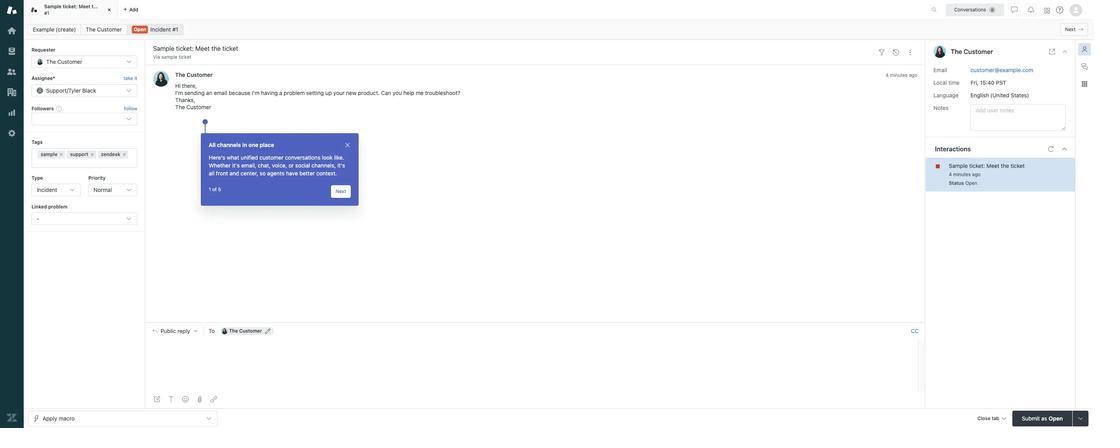 Task type: vqa. For each thing, say whether or not it's contained in the screenshot.
Have you ever set up a customer support solution?
no



Task type: locate. For each thing, give the bounding box(es) containing it.
1 horizontal spatial sample
[[950, 163, 969, 169]]

tab
[[24, 0, 118, 20]]

minutes
[[891, 72, 908, 78], [954, 172, 972, 178]]

#1
[[44, 10, 49, 16]]

0 horizontal spatial 4
[[886, 72, 889, 78]]

0 vertical spatial the
[[92, 4, 99, 10]]

4
[[886, 72, 889, 78], [950, 172, 953, 178]]

0 horizontal spatial i'm
[[175, 90, 183, 97]]

get started image
[[7, 26, 17, 36]]

minutes inside sample ticket: meet the ticket 4 minutes ago status open
[[954, 172, 972, 178]]

0 vertical spatial ticket:
[[63, 4, 77, 10]]

states)
[[1012, 92, 1030, 99]]

a
[[279, 90, 282, 97]]

1 horizontal spatial next
[[1066, 26, 1076, 32]]

1 vertical spatial 4
[[950, 172, 953, 178]]

0 horizontal spatial meet
[[79, 4, 90, 10]]

customer down sending
[[187, 104, 211, 111]]

1 vertical spatial close image
[[345, 142, 351, 148]]

4 minutes ago text field
[[950, 172, 981, 178]]

add attachment image
[[197, 397, 203, 403]]

customer inside secondary element
[[97, 26, 122, 33]]

new
[[346, 90, 357, 97]]

cc
[[912, 328, 920, 335]]

1 of 5 next
[[209, 187, 346, 195]]

1 horizontal spatial i'm
[[252, 90, 260, 97]]

there,
[[182, 83, 197, 89]]

the
[[86, 26, 96, 33], [952, 48, 963, 55], [175, 72, 185, 78], [175, 104, 185, 111], [229, 329, 238, 334]]

15:40
[[981, 79, 995, 86]]

1 horizontal spatial meet
[[987, 163, 1000, 169]]

troubleshoot?
[[425, 90, 461, 97]]

add link (cmd k) image
[[211, 397, 217, 403]]

it's up the "and"
[[232, 162, 240, 169]]

conversations
[[955, 7, 987, 12]]

1 horizontal spatial problem
[[284, 90, 305, 97]]

1 horizontal spatial ticket
[[179, 54, 191, 60]]

the customer up fri,
[[952, 48, 994, 55]]

1 horizontal spatial next button
[[1061, 23, 1089, 36]]

ticket
[[101, 4, 114, 10], [179, 54, 191, 60], [1011, 163, 1026, 169]]

1 vertical spatial meet
[[987, 163, 1000, 169]]

reporting image
[[7, 108, 17, 118]]

problem down incident "popup button"
[[48, 204, 67, 210]]

take it
[[124, 76, 137, 81]]

1 it's from the left
[[232, 162, 240, 169]]

the up 'hi'
[[175, 72, 185, 78]]

follow
[[124, 106, 137, 112]]

all
[[209, 142, 216, 148]]

via sample ticket
[[153, 54, 191, 60]]

1 vertical spatial ticket:
[[970, 163, 986, 169]]

i'm
[[175, 90, 183, 97], [252, 90, 260, 97]]

1 horizontal spatial 4
[[950, 172, 953, 178]]

up
[[326, 90, 332, 97]]

sample up #1
[[44, 4, 61, 10]]

0 horizontal spatial ago
[[910, 72, 918, 78]]

0 horizontal spatial next
[[336, 189, 346, 195]]

1 vertical spatial open
[[966, 180, 978, 186]]

agents
[[267, 170, 285, 177]]

close image inside all channels in one place dialog
[[345, 142, 351, 148]]

the customer link down close icon at the top of page
[[81, 24, 127, 35]]

customer down close icon at the top of page
[[97, 26, 122, 33]]

customer inside hi there, i'm sending an email because i'm having a problem setting up your new product. can you help me troubleshoot? thanks, the customer
[[187, 104, 211, 111]]

setting
[[306, 90, 324, 97]]

0 vertical spatial ago
[[910, 72, 918, 78]]

0 horizontal spatial problem
[[48, 204, 67, 210]]

the customer down close icon at the top of page
[[86, 26, 122, 33]]

0 vertical spatial problem
[[284, 90, 305, 97]]

ticket inside sample ticket: meet the ticket 4 minutes ago status open
[[1011, 163, 1026, 169]]

me
[[416, 90, 424, 97]]

0 horizontal spatial close image
[[345, 142, 351, 148]]

the inside sample ticket: meet the ticket #1
[[92, 4, 99, 10]]

local time
[[934, 79, 960, 86]]

the customer up the there,
[[175, 72, 213, 78]]

incident button
[[32, 184, 81, 197]]

1 horizontal spatial ago
[[973, 172, 981, 178]]

the down thanks,
[[175, 104, 185, 111]]

can
[[381, 90, 391, 97]]

2 vertical spatial ticket
[[1011, 163, 1026, 169]]

problem inside hi there, i'm sending an email because i'm having a problem setting up your new product. can you help me troubleshoot? thanks, the customer
[[284, 90, 305, 97]]

normal
[[94, 187, 112, 193]]

example
[[33, 26, 54, 33]]

the inside hi there, i'm sending an email because i'm having a problem setting up your new product. can you help me troubleshoot? thanks, the customer
[[175, 104, 185, 111]]

zendesk image
[[7, 413, 17, 424]]

1 vertical spatial the
[[1002, 163, 1010, 169]]

sample
[[44, 4, 61, 10], [950, 163, 969, 169]]

minutes up status
[[954, 172, 972, 178]]

1 horizontal spatial open
[[966, 180, 978, 186]]

example (create) button
[[28, 24, 81, 35]]

customer
[[97, 26, 122, 33], [965, 48, 994, 55], [187, 72, 213, 78], [187, 104, 211, 111], [239, 329, 262, 334]]

next button down context.
[[331, 186, 351, 198]]

2 horizontal spatial ticket
[[1011, 163, 1026, 169]]

sample inside sample ticket: meet the ticket 4 minutes ago status open
[[950, 163, 969, 169]]

sample ticket: meet the ticket #1
[[44, 4, 114, 16]]

i'm left having at the top of the page
[[252, 90, 260, 97]]

email
[[214, 90, 227, 97]]

ticket: inside sample ticket: meet the ticket #1
[[63, 4, 77, 10]]

customer@example.com image
[[221, 329, 228, 335]]

hi
[[175, 83, 181, 89]]

1 horizontal spatial minutes
[[954, 172, 972, 178]]

2 vertical spatial open
[[1049, 416, 1064, 422]]

of
[[212, 187, 217, 193]]

1 vertical spatial ticket
[[179, 54, 191, 60]]

the customer link inside secondary element
[[81, 24, 127, 35]]

the customer link
[[81, 24, 127, 35], [175, 72, 213, 78]]

meet inside sample ticket: meet the ticket #1
[[79, 4, 90, 10]]

tabs tab list
[[24, 0, 924, 20]]

sample up 4 minutes ago text box
[[950, 163, 969, 169]]

i'm down 'hi'
[[175, 90, 183, 97]]

meet for sample ticket: meet the ticket 4 minutes ago status open
[[987, 163, 1000, 169]]

context.
[[317, 170, 337, 177]]

0 horizontal spatial it's
[[232, 162, 240, 169]]

4 inside sample ticket: meet the ticket 4 minutes ago status open
[[950, 172, 953, 178]]

0 vertical spatial minutes
[[891, 72, 908, 78]]

0 horizontal spatial ticket:
[[63, 4, 77, 10]]

0 vertical spatial close image
[[1063, 49, 1069, 55]]

meet inside sample ticket: meet the ticket 4 minutes ago status open
[[987, 163, 1000, 169]]

1 vertical spatial minutes
[[954, 172, 972, 178]]

english
[[971, 92, 990, 99]]

next inside 1 of 5 next
[[336, 189, 346, 195]]

0 vertical spatial the customer link
[[81, 24, 127, 35]]

or
[[289, 162, 294, 169]]

time
[[949, 79, 960, 86]]

linked
[[32, 204, 47, 210]]

ticket:
[[63, 4, 77, 10], [970, 163, 986, 169]]

2 i'm from the left
[[252, 90, 260, 97]]

0 horizontal spatial the
[[92, 4, 99, 10]]

open link
[[127, 24, 184, 35]]

5
[[218, 187, 221, 193]]

1 vertical spatial ago
[[973, 172, 981, 178]]

1 horizontal spatial it's
[[338, 162, 345, 169]]

ticket: inside sample ticket: meet the ticket 4 minutes ago status open
[[970, 163, 986, 169]]

secondary element
[[24, 22, 1095, 38]]

one
[[249, 142, 258, 148]]

0 vertical spatial next
[[1066, 26, 1076, 32]]

the inside sample ticket: meet the ticket 4 minutes ago status open
[[1002, 163, 1010, 169]]

1 vertical spatial the customer link
[[175, 72, 213, 78]]

the customer link up the there,
[[175, 72, 213, 78]]

the for sample ticket: meet the ticket 4 minutes ago status open
[[1002, 163, 1010, 169]]

next button up customer context image
[[1061, 23, 1089, 36]]

minutes down events icon
[[891, 72, 908, 78]]

problem right a
[[284, 90, 305, 97]]

close image
[[1063, 49, 1069, 55], [345, 142, 351, 148]]

1 horizontal spatial the
[[1002, 163, 1010, 169]]

as
[[1042, 416, 1048, 422]]

0 vertical spatial meet
[[79, 4, 90, 10]]

it
[[135, 76, 137, 81]]

ticket: up (create)
[[63, 4, 77, 10]]

1 horizontal spatial ticket:
[[970, 163, 986, 169]]

0 horizontal spatial sample
[[44, 4, 61, 10]]

events image
[[894, 49, 900, 56]]

it's down like.
[[338, 162, 345, 169]]

customer@example.com
[[971, 67, 1034, 73]]

0 horizontal spatial ticket
[[101, 4, 114, 10]]

here's what unified customer conversations look like. whether it's email, chat, voice, or social channels, it's all front and center, so agents have better context.
[[209, 154, 345, 177]]

0 vertical spatial open
[[134, 26, 146, 32]]

the customer
[[86, 26, 122, 33], [952, 48, 994, 55], [175, 72, 213, 78], [229, 329, 262, 334]]

ticket inside sample ticket: meet the ticket #1
[[101, 4, 114, 10]]

1 vertical spatial next button
[[331, 186, 351, 198]]

the down sample ticket: meet the ticket #1
[[86, 26, 96, 33]]

1 horizontal spatial close image
[[1063, 49, 1069, 55]]

user image
[[934, 45, 947, 58]]

interactions
[[936, 146, 972, 153]]

1
[[209, 187, 211, 193]]

all channels in one place dialog
[[201, 133, 359, 206]]

english (united states)
[[971, 92, 1030, 99]]

0 vertical spatial 4
[[886, 72, 889, 78]]

the
[[92, 4, 99, 10], [1002, 163, 1010, 169]]

and
[[230, 170, 239, 177]]

0 horizontal spatial the customer link
[[81, 24, 127, 35]]

0 vertical spatial ticket
[[101, 4, 114, 10]]

1 vertical spatial sample
[[950, 163, 969, 169]]

1 vertical spatial next
[[336, 189, 346, 195]]

sample inside sample ticket: meet the ticket #1
[[44, 4, 61, 10]]

0 horizontal spatial open
[[134, 26, 146, 32]]

help
[[404, 90, 415, 97]]

your
[[334, 90, 345, 97]]

via
[[153, 54, 160, 60]]

meet
[[79, 4, 90, 10], [987, 163, 1000, 169]]

ticket: up 4 minutes ago text box
[[970, 163, 986, 169]]

problem
[[284, 90, 305, 97], [48, 204, 67, 210]]

0 horizontal spatial next button
[[331, 186, 351, 198]]

sample for sample ticket: meet the ticket #1
[[44, 4, 61, 10]]

next button
[[1061, 23, 1089, 36], [331, 186, 351, 198]]

0 vertical spatial sample
[[44, 4, 61, 10]]

Add user notes text field
[[971, 104, 1067, 131]]

1 vertical spatial problem
[[48, 204, 67, 210]]

because
[[229, 90, 250, 97]]

status
[[950, 180, 965, 186]]

get help image
[[1057, 6, 1064, 13]]

example (create)
[[33, 26, 76, 33]]

chat,
[[258, 162, 271, 169]]

ago inside sample ticket: meet the ticket 4 minutes ago status open
[[973, 172, 981, 178]]



Task type: describe. For each thing, give the bounding box(es) containing it.
the customer inside secondary element
[[86, 26, 122, 33]]

(united
[[991, 92, 1010, 99]]

all channels in one place
[[209, 142, 274, 148]]

organizations image
[[7, 87, 17, 98]]

place
[[260, 142, 274, 148]]

the right customer@example.com icon
[[229, 329, 238, 334]]

all
[[209, 170, 215, 177]]

an
[[206, 90, 212, 97]]

main element
[[0, 0, 24, 429]]

to
[[209, 328, 215, 335]]

ticket for sample ticket: meet the ticket #1
[[101, 4, 114, 10]]

thanks,
[[175, 97, 195, 104]]

the right the user icon
[[952, 48, 963, 55]]

ticket for sample ticket: meet the ticket 4 minutes ago status open
[[1011, 163, 1026, 169]]

better
[[300, 170, 315, 177]]

center,
[[241, 170, 258, 177]]

in
[[242, 142, 247, 148]]

social
[[296, 162, 310, 169]]

draft mode image
[[154, 397, 160, 403]]

follow button
[[124, 105, 137, 113]]

Subject field
[[152, 44, 874, 53]]

customer context image
[[1082, 46, 1089, 53]]

Public reply composer text field
[[149, 340, 916, 357]]

ticket: for sample ticket: meet the ticket 4 minutes ago status open
[[970, 163, 986, 169]]

customer
[[260, 154, 284, 161]]

the for sample ticket: meet the ticket #1
[[92, 4, 99, 10]]

sending
[[185, 90, 205, 97]]

sample
[[162, 54, 178, 60]]

priority
[[88, 175, 106, 181]]

language
[[934, 92, 959, 99]]

customer up customer@example.com
[[965, 48, 994, 55]]

4 minutes ago text field
[[886, 72, 918, 78]]

(create)
[[56, 26, 76, 33]]

here's
[[209, 154, 226, 161]]

notes
[[934, 104, 949, 111]]

view more details image
[[1050, 49, 1056, 55]]

1 horizontal spatial the customer link
[[175, 72, 213, 78]]

channels,
[[312, 162, 336, 169]]

close image
[[105, 6, 113, 14]]

0 vertical spatial next button
[[1061, 23, 1089, 36]]

next button inside all channels in one place dialog
[[331, 186, 351, 198]]

look
[[322, 154, 333, 161]]

tab containing sample ticket: meet the ticket
[[24, 0, 118, 20]]

have
[[286, 170, 298, 177]]

product.
[[358, 90, 380, 97]]

cc button
[[912, 328, 920, 335]]

front
[[216, 170, 228, 177]]

channels
[[217, 142, 241, 148]]

voice,
[[272, 162, 287, 169]]

normal button
[[88, 184, 137, 197]]

1 i'm from the left
[[175, 90, 183, 97]]

fri,
[[971, 79, 979, 86]]

sample for sample ticket: meet the ticket 4 minutes ago status open
[[950, 163, 969, 169]]

customer left edit user 'icon'
[[239, 329, 262, 334]]

the customer right customer@example.com icon
[[229, 329, 262, 334]]

0 horizontal spatial minutes
[[891, 72, 908, 78]]

conversations button
[[946, 3, 1005, 16]]

ticket: for sample ticket: meet the ticket #1
[[63, 4, 77, 10]]

take it button
[[124, 75, 137, 83]]

type
[[32, 175, 43, 181]]

what
[[227, 154, 239, 161]]

2 horizontal spatial open
[[1049, 416, 1064, 422]]

whether
[[209, 162, 231, 169]]

customer up the there,
[[187, 72, 213, 78]]

submit
[[1023, 416, 1041, 422]]

next inside "button"
[[1066, 26, 1076, 32]]

conversations
[[285, 154, 321, 161]]

views image
[[7, 46, 17, 56]]

apps image
[[1082, 81, 1089, 87]]

take
[[124, 76, 133, 81]]

open inside secondary element
[[134, 26, 146, 32]]

zendesk support image
[[7, 5, 17, 15]]

edit user image
[[265, 329, 271, 334]]

admin image
[[7, 128, 17, 139]]

having
[[261, 90, 278, 97]]

you
[[393, 90, 402, 97]]

like.
[[334, 154, 344, 161]]

incident
[[37, 187, 57, 193]]

local
[[934, 79, 948, 86]]

meet for sample ticket: meet the ticket #1
[[79, 4, 90, 10]]

email
[[934, 67, 948, 73]]

4 minutes ago
[[886, 72, 918, 78]]

insert emojis image
[[182, 397, 189, 403]]

the inside secondary element
[[86, 26, 96, 33]]

submit as open
[[1023, 416, 1064, 422]]

customers image
[[7, 67, 17, 77]]

so
[[260, 170, 266, 177]]

fri, 15:40 pst
[[971, 79, 1007, 86]]

unified
[[241, 154, 258, 161]]

open inside sample ticket: meet the ticket 4 minutes ago status open
[[966, 180, 978, 186]]

zendesk products image
[[1045, 8, 1051, 13]]

2 it's from the left
[[338, 162, 345, 169]]

sample ticket: meet the ticket 4 minutes ago status open
[[950, 163, 1026, 186]]

hi there, i'm sending an email because i'm having a problem setting up your new product. can you help me troubleshoot? thanks, the customer
[[175, 83, 461, 111]]

pst
[[997, 79, 1007, 86]]

avatar image
[[153, 71, 169, 87]]

format text image
[[168, 397, 175, 403]]

email,
[[241, 162, 256, 169]]



